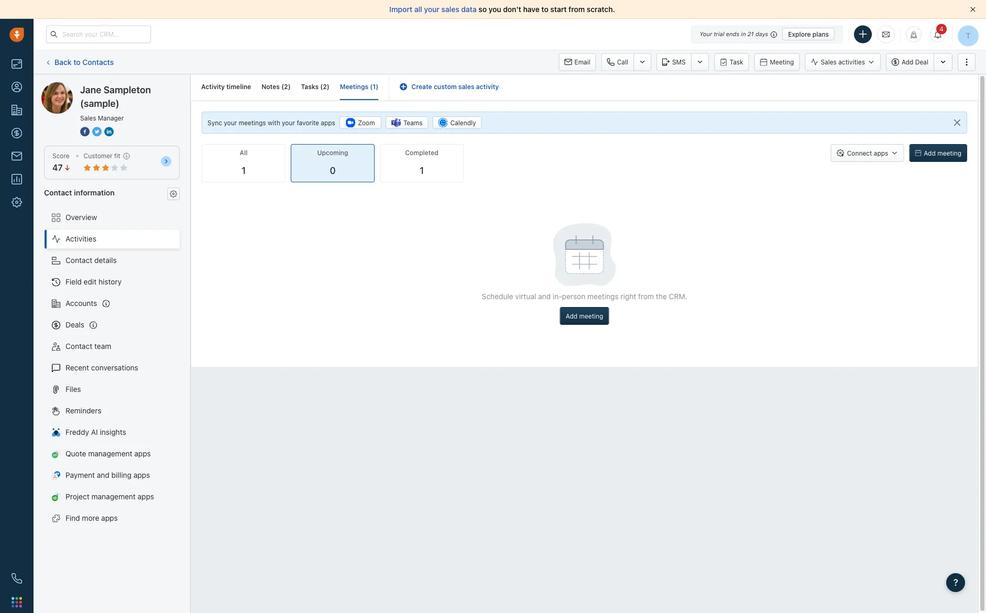 Task type: locate. For each thing, give the bounding box(es) containing it.
all
[[240, 149, 248, 157]]

accounts
[[66, 299, 97, 308]]

jane
[[62, 82, 79, 91], [80, 84, 101, 95]]

3 ( from the left
[[370, 83, 373, 90]]

1 horizontal spatial )
[[327, 83, 330, 90]]

call button
[[602, 53, 634, 71]]

email
[[575, 58, 591, 66]]

deal
[[915, 58, 929, 66]]

meetings left with
[[239, 119, 266, 126]]

customer
[[84, 152, 112, 160]]

2 horizontal spatial add
[[924, 149, 936, 157]]

payment and billing apps
[[66, 471, 150, 480]]

sampleton inside jane sampleton (sample)
[[104, 84, 151, 95]]

0 horizontal spatial jane
[[62, 82, 79, 91]]

0 vertical spatial to
[[542, 5, 549, 14]]

0 horizontal spatial 1
[[242, 165, 246, 176]]

import all your sales data so you don't have to start from scratch.
[[390, 5, 615, 14]]

21
[[748, 31, 754, 37]]

reminders
[[66, 406, 101, 415]]

and left the billing
[[97, 471, 109, 480]]

and left in-
[[538, 292, 551, 301]]

find
[[66, 514, 80, 523]]

Search your CRM... text field
[[46, 25, 151, 43]]

from right start
[[569, 5, 585, 14]]

( right the tasks
[[320, 83, 323, 90]]

meeting
[[938, 149, 962, 157], [579, 312, 603, 320]]

sales left activities
[[821, 58, 837, 66]]

( for meetings
[[370, 83, 373, 90]]

completed
[[405, 149, 439, 157]]

2
[[284, 83, 288, 90], [323, 83, 327, 90]]

contact
[[44, 188, 72, 197], [66, 256, 92, 265], [66, 342, 92, 351]]

3 ) from the left
[[376, 83, 378, 90]]

all
[[414, 5, 422, 14]]

0 horizontal spatial sales
[[80, 114, 96, 122]]

facebook circled image
[[80, 126, 90, 137]]

1 horizontal spatial your
[[282, 119, 295, 126]]

1 vertical spatial from
[[638, 292, 654, 301]]

1 down completed
[[420, 165, 424, 176]]

2 2 from the left
[[323, 83, 327, 90]]

) right meetings
[[376, 83, 378, 90]]

sales
[[442, 5, 459, 14], [458, 83, 475, 90]]

( right meetings
[[370, 83, 373, 90]]

meetings left right
[[588, 292, 619, 301]]

2 horizontal spatial )
[[376, 83, 378, 90]]

calendly button
[[433, 116, 482, 129]]

connect apps button
[[831, 144, 904, 162], [831, 144, 904, 162]]

management down payment and billing apps
[[91, 492, 136, 501]]

1 vertical spatial contact
[[66, 256, 92, 265]]

1 vertical spatial management
[[91, 492, 136, 501]]

2 right the tasks
[[323, 83, 327, 90]]

1 down all
[[242, 165, 246, 176]]

1 horizontal spatial from
[[638, 292, 654, 301]]

teams button
[[386, 116, 428, 129]]

1 horizontal spatial sales
[[821, 58, 837, 66]]

1 vertical spatial and
[[97, 471, 109, 480]]

upcoming
[[317, 149, 348, 157]]

management up payment and billing apps
[[88, 449, 132, 458]]

1 2 from the left
[[284, 83, 288, 90]]

2 for tasks ( 2 )
[[323, 83, 327, 90]]

0 horizontal spatial (
[[282, 83, 284, 90]]

sales activities
[[821, 58, 865, 66]]

your right with
[[282, 119, 295, 126]]

jane sampleton (sample) down contacts
[[62, 82, 148, 91]]

1 right meetings
[[373, 83, 376, 90]]

create custom sales activity
[[412, 83, 499, 90]]

1 vertical spatial meetings
[[588, 292, 619, 301]]

1 horizontal spatial 2
[[323, 83, 327, 90]]

1 horizontal spatial 1
[[373, 83, 376, 90]]

import all your sales data link
[[390, 5, 479, 14]]

1 horizontal spatial and
[[538, 292, 551, 301]]

your trial ends in 21 days
[[700, 31, 768, 37]]

0 vertical spatial sales
[[821, 58, 837, 66]]

import
[[390, 5, 412, 14]]

1 horizontal spatial (
[[320, 83, 323, 90]]

calendly
[[450, 119, 476, 126]]

sales left data
[[442, 5, 459, 14]]

( for notes
[[282, 83, 284, 90]]

project
[[66, 492, 89, 501]]

0 vertical spatial meeting
[[938, 149, 962, 157]]

1 ( from the left
[[282, 83, 284, 90]]

custom
[[434, 83, 457, 90]]

0 horizontal spatial and
[[97, 471, 109, 480]]

0 vertical spatial add meeting button
[[910, 144, 968, 162]]

sales for sales manager
[[80, 114, 96, 122]]

in-
[[553, 292, 562, 301]]

activity timeline
[[201, 83, 251, 90]]

linkedin circled image
[[104, 126, 114, 137]]

sales
[[821, 58, 837, 66], [80, 114, 96, 122]]

schedule
[[482, 292, 513, 301]]

tasks ( 2 )
[[301, 83, 330, 90]]

0 horizontal spatial add meeting
[[566, 312, 603, 320]]

0 vertical spatial management
[[88, 449, 132, 458]]

freshworks switcher image
[[12, 597, 22, 608]]

0 vertical spatial contact
[[44, 188, 72, 197]]

apps right the billing
[[133, 471, 150, 480]]

field
[[66, 278, 82, 286]]

apps right more at bottom
[[101, 514, 118, 523]]

0 vertical spatial add
[[902, 58, 914, 66]]

mng settings image
[[170, 190, 177, 197]]

0 horizontal spatial add meeting button
[[560, 307, 609, 325]]

(
[[282, 83, 284, 90], [320, 83, 323, 90], [370, 83, 373, 90]]

add meeting button
[[910, 144, 968, 162], [560, 307, 609, 325]]

0 vertical spatial meetings
[[239, 119, 266, 126]]

files
[[66, 385, 81, 394]]

1 horizontal spatial to
[[542, 5, 549, 14]]

) for notes ( 2 )
[[288, 83, 291, 90]]

1 ) from the left
[[288, 83, 291, 90]]

scratch.
[[587, 5, 615, 14]]

0 horizontal spatial meetings
[[239, 119, 266, 126]]

contact up recent on the left
[[66, 342, 92, 351]]

favorite
[[297, 119, 319, 126]]

1 vertical spatial sales
[[458, 83, 475, 90]]

information
[[74, 188, 115, 197]]

back to contacts link
[[44, 54, 114, 70]]

contact down 47
[[44, 188, 72, 197]]

) right the tasks
[[327, 83, 330, 90]]

apps
[[321, 119, 335, 126], [874, 149, 889, 157], [134, 449, 151, 458], [133, 471, 150, 480], [138, 492, 154, 501], [101, 514, 118, 523]]

field edit history
[[66, 278, 122, 286]]

sales up facebook circled image
[[80, 114, 96, 122]]

management for quote
[[88, 449, 132, 458]]

2 ) from the left
[[327, 83, 330, 90]]

2 horizontal spatial your
[[424, 5, 440, 14]]

sales left activity
[[458, 83, 475, 90]]

0 horizontal spatial to
[[74, 58, 81, 66]]

1 vertical spatial add meeting button
[[560, 307, 609, 325]]

your right the 'all'
[[424, 5, 440, 14]]

task
[[730, 58, 743, 66]]

2 horizontal spatial 1
[[420, 165, 424, 176]]

contact down activities
[[66, 256, 92, 265]]

sync your meetings with your favorite apps
[[208, 119, 335, 126]]

1 horizontal spatial jane
[[80, 84, 101, 95]]

0 horizontal spatial )
[[288, 83, 291, 90]]

jane inside jane sampleton (sample)
[[80, 84, 101, 95]]

(sample) up the sales manager
[[80, 97, 119, 109]]

1 horizontal spatial add meeting
[[924, 149, 962, 157]]

0 vertical spatial sales
[[442, 5, 459, 14]]

meetings
[[239, 119, 266, 126], [588, 292, 619, 301]]

days
[[756, 31, 768, 37]]

activity
[[476, 83, 499, 90]]

47
[[52, 163, 63, 173]]

1 vertical spatial sales
[[80, 114, 96, 122]]

0 horizontal spatial meeting
[[579, 312, 603, 320]]

to left start
[[542, 5, 549, 14]]

sampleton up manager
[[104, 84, 151, 95]]

zoom button
[[340, 116, 381, 129]]

apps right favorite on the top of the page
[[321, 119, 335, 126]]

0 horizontal spatial add
[[566, 312, 578, 320]]

2 horizontal spatial (
[[370, 83, 373, 90]]

send email image
[[883, 30, 890, 39]]

1 for all
[[242, 165, 246, 176]]

activities
[[839, 58, 865, 66]]

sales activities button
[[805, 53, 886, 71], [805, 53, 881, 71]]

the
[[656, 292, 667, 301]]

2 vertical spatial contact
[[66, 342, 92, 351]]

jane down back to contacts
[[80, 84, 101, 95]]

( right notes
[[282, 83, 284, 90]]

add
[[902, 58, 914, 66], [924, 149, 936, 157], [566, 312, 578, 320]]

) right notes
[[288, 83, 291, 90]]

1 vertical spatial (sample)
[[80, 97, 119, 109]]

0 horizontal spatial 2
[[284, 83, 288, 90]]

( for tasks
[[320, 83, 323, 90]]

2 right notes
[[284, 83, 288, 90]]

apps right connect
[[874, 149, 889, 157]]

)
[[288, 83, 291, 90], [327, 83, 330, 90], [376, 83, 378, 90]]

management for project
[[91, 492, 136, 501]]

ends
[[726, 31, 740, 37]]

0 horizontal spatial from
[[569, 5, 585, 14]]

create custom sales activity link
[[400, 83, 499, 90]]

from left the
[[638, 292, 654, 301]]

add meeting
[[924, 149, 962, 157], [566, 312, 603, 320]]

from
[[569, 5, 585, 14], [638, 292, 654, 301]]

right
[[621, 292, 636, 301]]

2 ( from the left
[[320, 83, 323, 90]]

(sample)
[[119, 82, 148, 91], [80, 97, 119, 109]]

contact information
[[44, 188, 115, 197]]

1 vertical spatial add
[[924, 149, 936, 157]]

to right back
[[74, 58, 81, 66]]

(sample) up manager
[[119, 82, 148, 91]]

0 vertical spatial from
[[569, 5, 585, 14]]

jane down back
[[62, 82, 79, 91]]

your right sync
[[224, 119, 237, 126]]



Task type: vqa. For each thing, say whether or not it's contained in the screenshot.
don't
yes



Task type: describe. For each thing, give the bounding box(es) containing it.
team
[[94, 342, 111, 351]]

1 vertical spatial meeting
[[579, 312, 603, 320]]

back to contacts
[[55, 58, 114, 66]]

create
[[412, 83, 432, 90]]

meeting
[[770, 58, 794, 66]]

sms button
[[657, 53, 691, 71]]

) for tasks ( 2 )
[[327, 83, 330, 90]]

sync
[[208, 119, 222, 126]]

jane sampleton (sample) up manager
[[80, 84, 151, 109]]

billing
[[111, 471, 132, 480]]

close image
[[971, 7, 976, 12]]

task button
[[714, 53, 749, 71]]

activities
[[66, 235, 96, 243]]

contacts
[[82, 58, 114, 66]]

freddy
[[66, 428, 89, 437]]

data
[[461, 5, 477, 14]]

manager
[[98, 114, 124, 122]]

history
[[99, 278, 122, 286]]

trial
[[714, 31, 725, 37]]

meetings
[[340, 83, 369, 90]]

1 vertical spatial to
[[74, 58, 81, 66]]

schedule virtual and in-person meetings right from the crm.
[[482, 292, 687, 301]]

1 vertical spatial add meeting
[[566, 312, 603, 320]]

contact team
[[66, 342, 111, 351]]

connect apps
[[847, 149, 889, 157]]

0 vertical spatial add meeting
[[924, 149, 962, 157]]

meetings ( 1 )
[[340, 83, 378, 90]]

person
[[562, 292, 586, 301]]

notes ( 2 )
[[262, 83, 291, 90]]

explore plans
[[788, 30, 829, 38]]

back
[[55, 58, 72, 66]]

edit
[[84, 278, 97, 286]]

0 horizontal spatial your
[[224, 119, 237, 126]]

add deal
[[902, 58, 929, 66]]

conversations
[[91, 364, 138, 372]]

1 horizontal spatial meetings
[[588, 292, 619, 301]]

sampleton down contacts
[[81, 82, 117, 91]]

quote management apps
[[66, 449, 151, 458]]

tasks
[[301, 83, 319, 90]]

details
[[94, 256, 117, 265]]

have
[[523, 5, 540, 14]]

ai
[[91, 428, 98, 437]]

sales manager
[[80, 114, 124, 122]]

add deal button
[[886, 53, 934, 71]]

1 horizontal spatial add
[[902, 58, 914, 66]]

call
[[617, 58, 628, 66]]

recent
[[66, 364, 89, 372]]

0 vertical spatial (sample)
[[119, 82, 148, 91]]

insights
[[100, 428, 126, 437]]

2 vertical spatial add
[[566, 312, 578, 320]]

quote
[[66, 449, 86, 458]]

call link
[[602, 53, 634, 71]]

deals
[[66, 321, 84, 329]]

timeline
[[226, 83, 251, 90]]

1 horizontal spatial meeting
[[938, 149, 962, 157]]

freddy ai insights
[[66, 428, 126, 437]]

don't
[[503, 5, 521, 14]]

2 for notes ( 2 )
[[284, 83, 288, 90]]

start
[[551, 5, 567, 14]]

4
[[940, 25, 944, 33]]

teams
[[404, 119, 423, 126]]

contact for contact team
[[66, 342, 92, 351]]

4 link
[[930, 24, 947, 42]]

explore plans link
[[783, 28, 835, 40]]

apps down payment and billing apps
[[138, 492, 154, 501]]

0
[[330, 165, 336, 176]]

contact details
[[66, 256, 117, 265]]

email button
[[559, 53, 596, 71]]

score
[[52, 152, 70, 160]]

overview
[[66, 213, 97, 222]]

1 for completed
[[420, 165, 424, 176]]

47 button
[[52, 163, 71, 173]]

0 vertical spatial and
[[538, 292, 551, 301]]

phone image
[[12, 573, 22, 584]]

sales for sales activities
[[821, 58, 837, 66]]

contact for contact details
[[66, 256, 92, 265]]

explore
[[788, 30, 811, 38]]

recent conversations
[[66, 364, 138, 372]]

your
[[700, 31, 712, 37]]

more
[[82, 514, 99, 523]]

phone element
[[6, 568, 27, 589]]

notes
[[262, 83, 280, 90]]

1 horizontal spatial add meeting button
[[910, 144, 968, 162]]

(sample) inside jane sampleton (sample)
[[80, 97, 119, 109]]

plans
[[813, 30, 829, 38]]

customer fit
[[84, 152, 120, 160]]

virtual
[[515, 292, 536, 301]]

twitter circled image
[[92, 126, 102, 137]]

what's new image
[[910, 31, 918, 39]]

in
[[741, 31, 746, 37]]

so
[[479, 5, 487, 14]]

zoom
[[358, 119, 375, 126]]

contact for contact information
[[44, 188, 72, 197]]

) for meetings ( 1 )
[[376, 83, 378, 90]]

fit
[[114, 152, 120, 160]]

you
[[489, 5, 501, 14]]

apps up payment and billing apps
[[134, 449, 151, 458]]

sms
[[672, 58, 686, 66]]



